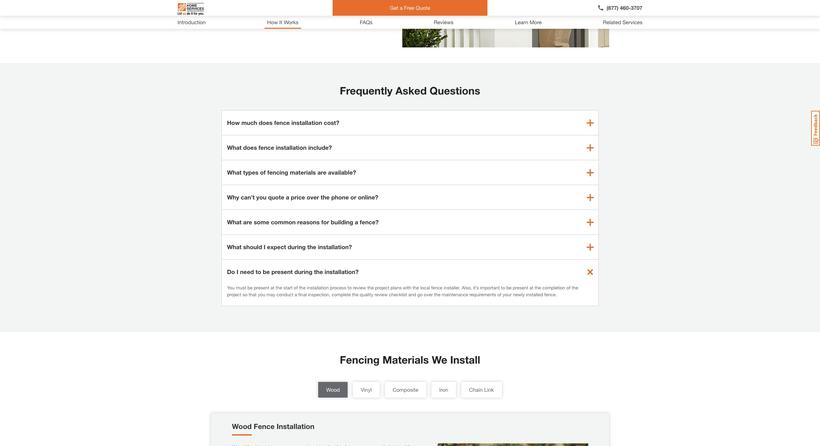 Task type: describe. For each thing, give the bounding box(es) containing it.
much
[[242, 119, 257, 126]]

wood button
[[318, 383, 348, 398]]

0 vertical spatial does
[[259, 119, 273, 126]]

materials
[[383, 354, 429, 367]]

what does fence installation include?
[[227, 144, 332, 151]]

2 horizontal spatial present
[[513, 285, 528, 291]]

the left phone
[[321, 194, 330, 201]]

go
[[418, 292, 423, 298]]

a left fence? on the left of the page
[[355, 219, 358, 226]]

we
[[432, 354, 447, 367]]

types
[[243, 169, 259, 176]]

1 horizontal spatial project
[[375, 285, 389, 291]]

it
[[279, 19, 282, 25]]

wood for wood fence installation
[[232, 423, 252, 431]]

1 vertical spatial does
[[243, 144, 257, 151]]

it's
[[473, 285, 479, 291]]

you must be present at the start of the installation process to review the project plans with the local fence installer. also, it's important to be present at the completion of the project so that you may conduct a final inspection, complete the quality review checklist and go over the maintenance requirements of your newly installed fence.
[[227, 285, 579, 298]]

online?
[[358, 194, 378, 201]]

learn more
[[515, 19, 542, 25]]

2 horizontal spatial to
[[501, 285, 505, 291]]

some
[[254, 219, 269, 226]]

what are some common reasons for building a fence?
[[227, 219, 379, 226]]

over inside you must be present at the start of the installation process to review the project plans with the local fence installer. also, it's important to be present at the completion of the project so that you may conduct a final inspection, complete the quality review checklist and go over the maintenance requirements of your newly installed fence.
[[424, 292, 433, 298]]

how for how it works
[[267, 19, 278, 25]]

get a free quote button
[[333, 0, 488, 16]]

chain link
[[469, 387, 494, 393]]

quote
[[268, 194, 284, 201]]

free
[[404, 5, 415, 11]]

requirements
[[470, 292, 496, 298]]

2 horizontal spatial be
[[507, 285, 512, 291]]

asked
[[396, 85, 427, 97]]

install
[[450, 354, 480, 367]]

why
[[227, 194, 239, 201]]

include?
[[308, 144, 332, 151]]

introduction
[[178, 19, 206, 25]]

that
[[249, 292, 257, 298]]

link
[[484, 387, 494, 393]]

learn
[[515, 19, 528, 25]]

fence
[[254, 423, 275, 431]]

0 vertical spatial during
[[288, 244, 306, 251]]

start
[[284, 285, 293, 291]]

1 vertical spatial i
[[237, 269, 238, 276]]

phone
[[331, 194, 349, 201]]

price
[[291, 194, 305, 201]]

1 vertical spatial project
[[227, 292, 241, 298]]

wood fence behind man and woman with clipboard image
[[438, 444, 588, 447]]

works
[[284, 19, 299, 25]]

how for how much does fence installation cost?
[[227, 119, 240, 126]]

newly
[[513, 292, 525, 298]]

vinyl
[[361, 387, 372, 393]]

chain link button
[[462, 383, 502, 398]]

1 horizontal spatial are
[[318, 169, 327, 176]]

services
[[623, 19, 643, 25]]

installed
[[526, 292, 543, 298]]

installer.
[[444, 285, 461, 291]]

get a free quote
[[390, 5, 430, 11]]

(877) 460-3707 link
[[598, 4, 643, 12]]

of left your
[[498, 292, 502, 298]]

do it for you logo image
[[178, 0, 204, 18]]

faqs
[[360, 19, 373, 25]]

cost?
[[324, 119, 339, 126]]

can't
[[241, 194, 255, 201]]

0 vertical spatial fence
[[274, 119, 290, 126]]

for
[[321, 219, 329, 226]]

checklist
[[389, 292, 407, 298]]

the up installed
[[535, 285, 541, 291]]

quote
[[416, 5, 430, 11]]

reasons
[[297, 219, 320, 226]]

vinyl button
[[353, 383, 380, 398]]

so
[[243, 292, 248, 298]]

frequently
[[340, 85, 393, 97]]

0 horizontal spatial to
[[256, 269, 261, 276]]

the down reasons
[[307, 244, 316, 251]]

a inside button
[[400, 5, 403, 11]]

building
[[331, 219, 353, 226]]

what for what does fence installation include?
[[227, 144, 242, 151]]

may
[[267, 292, 275, 298]]

composite button
[[385, 383, 426, 398]]

plans
[[391, 285, 402, 291]]

(877)
[[607, 5, 619, 11]]

completion
[[543, 285, 566, 291]]

1 horizontal spatial to
[[348, 285, 352, 291]]

more
[[530, 19, 542, 25]]

fence?
[[360, 219, 379, 226]]

1 horizontal spatial be
[[263, 269, 270, 276]]

what should i expect during the installation?
[[227, 244, 352, 251]]

expect
[[267, 244, 286, 251]]

the up final
[[299, 285, 306, 291]]

0 horizontal spatial be
[[248, 285, 253, 291]]

feedback link image
[[812, 111, 820, 146]]

available?
[[328, 169, 356, 176]]

1 vertical spatial fence
[[259, 144, 274, 151]]

reviews
[[434, 19, 454, 25]]

the left 'start'
[[276, 285, 282, 291]]

complete
[[332, 292, 351, 298]]

with
[[403, 285, 412, 291]]

460-
[[620, 5, 631, 11]]

1 horizontal spatial present
[[272, 269, 293, 276]]

0 vertical spatial installation?
[[318, 244, 352, 251]]

0 horizontal spatial present
[[254, 285, 269, 291]]



Task type: vqa. For each thing, say whether or not it's contained in the screenshot.
THROW BLANKETS image
no



Task type: locate. For each thing, give the bounding box(es) containing it.
3707
[[631, 5, 643, 11]]

1 vertical spatial over
[[424, 292, 433, 298]]

during
[[288, 244, 306, 251], [295, 269, 313, 276]]

are right materials
[[318, 169, 327, 176]]

fence right local at the right
[[431, 285, 443, 291]]

are
[[318, 169, 327, 176], [243, 219, 252, 226]]

installation inside you must be present at the start of the installation process to review the project plans with the local fence installer. also, it's important to be present at the completion of the project so that you may conduct a final inspection, complete the quality review checklist and go over the maintenance requirements of your newly installed fence.
[[307, 285, 329, 291]]

questions
[[430, 85, 480, 97]]

frequently asked questions
[[340, 85, 480, 97]]

fencing materials we install
[[340, 354, 480, 367]]

over right price
[[307, 194, 319, 201]]

fence up what does fence installation include?
[[274, 119, 290, 126]]

what types of fencing materials are available?
[[227, 169, 356, 176]]

over down local at the right
[[424, 292, 433, 298]]

of
[[260, 169, 266, 176], [294, 285, 298, 291], [567, 285, 571, 291], [498, 292, 502, 298]]

to up complete
[[348, 285, 352, 291]]

0 vertical spatial over
[[307, 194, 319, 201]]

the up 'and'
[[413, 285, 419, 291]]

your
[[503, 292, 512, 298]]

be up that
[[248, 285, 253, 291]]

fencing
[[267, 169, 288, 176]]

inspection,
[[308, 292, 331, 298]]

i
[[264, 244, 266, 251], [237, 269, 238, 276]]

do
[[227, 269, 235, 276]]

1 vertical spatial you
[[258, 292, 265, 298]]

1 horizontal spatial wood
[[326, 387, 340, 393]]

i right should
[[264, 244, 266, 251]]

chain
[[469, 387, 483, 393]]

you right can't
[[256, 194, 267, 201]]

the right completion
[[572, 285, 579, 291]]

iron button
[[432, 383, 456, 398]]

maintenance
[[442, 292, 468, 298]]

what down why
[[227, 219, 242, 226]]

a right get
[[400, 5, 403, 11]]

composite
[[393, 387, 419, 393]]

of right 'start'
[[294, 285, 298, 291]]

fencing
[[340, 354, 380, 367]]

iron
[[439, 387, 448, 393]]

1 horizontal spatial over
[[424, 292, 433, 298]]

quality
[[360, 292, 373, 298]]

installation
[[292, 119, 322, 126], [276, 144, 307, 151], [307, 285, 329, 291]]

1 vertical spatial wood
[[232, 423, 252, 431]]

what
[[227, 144, 242, 151], [227, 169, 242, 176], [227, 219, 242, 226], [227, 244, 242, 251]]

1 vertical spatial during
[[295, 269, 313, 276]]

get
[[390, 5, 399, 11]]

does up types
[[243, 144, 257, 151]]

local
[[421, 285, 430, 291]]

should
[[243, 244, 262, 251]]

0 horizontal spatial review
[[353, 285, 366, 291]]

present up that
[[254, 285, 269, 291]]

project left the plans
[[375, 285, 389, 291]]

review
[[353, 285, 366, 291], [375, 292, 388, 298]]

2 vertical spatial installation
[[307, 285, 329, 291]]

materials
[[290, 169, 316, 176]]

1 horizontal spatial does
[[259, 119, 273, 126]]

present up 'newly'
[[513, 285, 528, 291]]

wood inside button
[[326, 387, 340, 393]]

need
[[240, 269, 254, 276]]

what down much
[[227, 144, 242, 151]]

how left much
[[227, 119, 240, 126]]

the up quality
[[368, 285, 374, 291]]

fence inside you must be present at the start of the installation process to review the project plans with the local fence installer. also, it's important to be present at the completion of the project so that you may conduct a final inspection, complete the quality review checklist and go over the maintenance requirements of your newly installed fence.
[[431, 285, 443, 291]]

installation? up process
[[325, 269, 359, 276]]

0 vertical spatial are
[[318, 169, 327, 176]]

review right quality
[[375, 292, 388, 298]]

you
[[227, 285, 235, 291]]

0 horizontal spatial wood
[[232, 423, 252, 431]]

wood
[[326, 387, 340, 393], [232, 423, 252, 431]]

3 what from the top
[[227, 219, 242, 226]]

0 vertical spatial you
[[256, 194, 267, 201]]

do i need to be present during the installation?
[[227, 269, 359, 276]]

installation left cost?
[[292, 119, 322, 126]]

1 vertical spatial installation
[[276, 144, 307, 151]]

to right 'need'
[[256, 269, 261, 276]]

at up may
[[271, 285, 275, 291]]

wood fence installation
[[232, 423, 315, 431]]

wood for wood
[[326, 387, 340, 393]]

0 vertical spatial installation
[[292, 119, 322, 126]]

0 horizontal spatial does
[[243, 144, 257, 151]]

at
[[271, 285, 275, 291], [530, 285, 534, 291]]

how it works
[[267, 19, 299, 25]]

over
[[307, 194, 319, 201], [424, 292, 433, 298]]

0 horizontal spatial i
[[237, 269, 238, 276]]

0 vertical spatial how
[[267, 19, 278, 25]]

the up inspection,
[[314, 269, 323, 276]]

final
[[298, 292, 307, 298]]

0 horizontal spatial project
[[227, 292, 241, 298]]

1 horizontal spatial how
[[267, 19, 278, 25]]

also,
[[462, 285, 472, 291]]

of right types
[[260, 169, 266, 176]]

a inside you must be present at the start of the installation process to review the project plans with the local fence installer. also, it's important to be present at the completion of the project so that you may conduct a final inspection, complete the quality review checklist and go over the maintenance requirements of your newly installed fence.
[[295, 292, 297, 298]]

0 horizontal spatial over
[[307, 194, 319, 201]]

are left some
[[243, 219, 252, 226]]

the left quality
[[352, 292, 359, 298]]

what for what should i expect during the installation?
[[227, 244, 242, 251]]

what for what are some common reasons for building a fence?
[[227, 219, 242, 226]]

be up your
[[507, 285, 512, 291]]

the right go
[[434, 292, 441, 298]]

fence.
[[545, 292, 557, 298]]

review up quality
[[353, 285, 366, 291]]

common
[[271, 219, 296, 226]]

conduct
[[277, 292, 293, 298]]

related
[[603, 19, 621, 25]]

installation up inspection,
[[307, 285, 329, 291]]

1 at from the left
[[271, 285, 275, 291]]

0 horizontal spatial at
[[271, 285, 275, 291]]

during right expect
[[288, 244, 306, 251]]

during up final
[[295, 269, 313, 276]]

you right that
[[258, 292, 265, 298]]

and
[[409, 292, 416, 298]]

you
[[256, 194, 267, 201], [258, 292, 265, 298]]

be right 'need'
[[263, 269, 270, 276]]

0 horizontal spatial how
[[227, 119, 240, 126]]

i right do
[[237, 269, 238, 276]]

how much does fence installation cost?
[[227, 119, 339, 126]]

a left price
[[286, 194, 289, 201]]

why can't you quote a price over the phone or online?
[[227, 194, 378, 201]]

0 horizontal spatial are
[[243, 219, 252, 226]]

be
[[263, 269, 270, 276], [248, 285, 253, 291], [507, 285, 512, 291]]

1 vertical spatial review
[[375, 292, 388, 298]]

1 vertical spatial how
[[227, 119, 240, 126]]

does right much
[[259, 119, 273, 126]]

process
[[330, 285, 346, 291]]

installation up what types of fencing materials are available?
[[276, 144, 307, 151]]

what for what types of fencing materials are available?
[[227, 169, 242, 176]]

how left it
[[267, 19, 278, 25]]

present up 'start'
[[272, 269, 293, 276]]

0 vertical spatial review
[[353, 285, 366, 291]]

of right completion
[[567, 285, 571, 291]]

or
[[351, 194, 357, 201]]

fence up fencing
[[259, 144, 274, 151]]

installation
[[277, 423, 315, 431]]

a left final
[[295, 292, 297, 298]]

1 vertical spatial installation?
[[325, 269, 359, 276]]

important
[[480, 285, 500, 291]]

what left should
[[227, 244, 242, 251]]

2 vertical spatial fence
[[431, 285, 443, 291]]

0 vertical spatial wood
[[326, 387, 340, 393]]

1 vertical spatial are
[[243, 219, 252, 226]]

how
[[267, 19, 278, 25], [227, 119, 240, 126]]

to
[[256, 269, 261, 276], [348, 285, 352, 291], [501, 285, 505, 291]]

1 horizontal spatial i
[[264, 244, 266, 251]]

at up installed
[[530, 285, 534, 291]]

2 at from the left
[[530, 285, 534, 291]]

what left types
[[227, 169, 242, 176]]

0 vertical spatial i
[[264, 244, 266, 251]]

you inside you must be present at the start of the installation process to review the project plans with the local fence installer. also, it's important to be present at the completion of the project so that you may conduct a final inspection, complete the quality review checklist and go over the maintenance requirements of your newly installed fence.
[[258, 292, 265, 298]]

project down you
[[227, 292, 241, 298]]

installation? down building
[[318, 244, 352, 251]]

must
[[236, 285, 246, 291]]

1 what from the top
[[227, 144, 242, 151]]

0 vertical spatial project
[[375, 285, 389, 291]]

1 horizontal spatial at
[[530, 285, 534, 291]]

to up your
[[501, 285, 505, 291]]

1 horizontal spatial review
[[375, 292, 388, 298]]

2 what from the top
[[227, 169, 242, 176]]

4 what from the top
[[227, 244, 242, 251]]

the
[[321, 194, 330, 201], [307, 244, 316, 251], [314, 269, 323, 276], [276, 285, 282, 291], [299, 285, 306, 291], [368, 285, 374, 291], [413, 285, 419, 291], [535, 285, 541, 291], [572, 285, 579, 291], [352, 292, 359, 298], [434, 292, 441, 298]]



